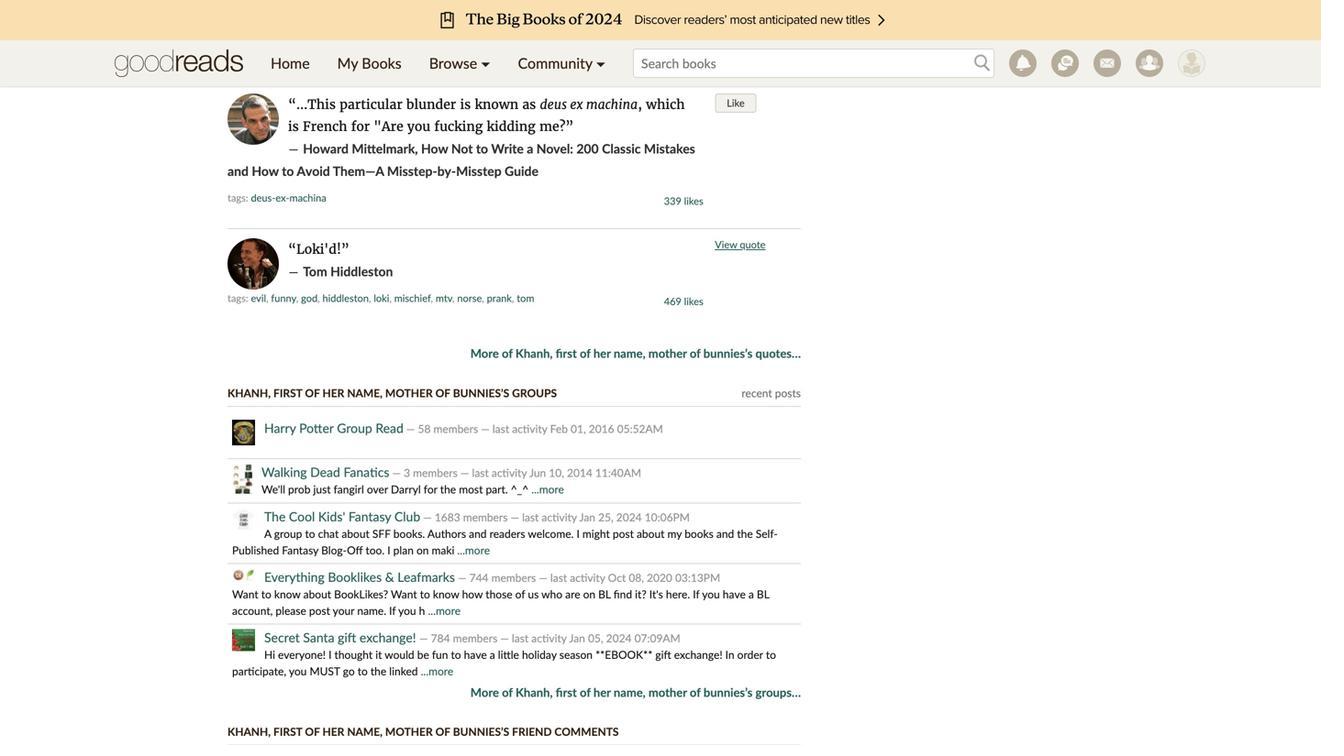 Task type: describe. For each thing, give the bounding box(es) containing it.
...more link for secret santa gift exchange!
[[421, 665, 453, 678]]

"are
[[374, 118, 403, 135]]

them—a
[[333, 163, 384, 179]]

2020
[[647, 571, 672, 585]]

how not to write a novel: 200 classic mistakes and how to avoid them—a misstep-by-misstep guide link
[[228, 141, 695, 179]]

groups…
[[756, 686, 801, 700]]

to left avoid
[[282, 163, 294, 179]]

activity inside walking dead fanatics — 3 members           — last activity jun 10, 2014 11:40am we'll prob just fangirl over darryl for the most part. ^_^ ...more
[[492, 466, 527, 480]]

first down participate,
[[273, 726, 302, 739]]

a
[[264, 527, 271, 541]]

for inside , which is french for "are you fucking kidding me?" ― howard mittelmark,
[[351, 118, 370, 135]]

my group discussions image
[[1051, 50, 1079, 77]]

, left gandalf link
[[402, 47, 404, 59]]

which
[[646, 96, 685, 113]]

readers
[[490, 527, 525, 541]]

walking
[[261, 465, 307, 480]]

you left h
[[398, 604, 416, 618]]

, left mischief link
[[389, 292, 392, 304]]

118708 image
[[232, 630, 255, 652]]

members inside walking dead fanatics — 3 members           — last activity jun 10, 2014 11:40am we'll prob just fangirl over darryl for the most part. ^_^ ...more
[[413, 466, 458, 480]]

, inside , which is french for "are you fucking kidding me?" ― howard mittelmark,
[[638, 96, 642, 113]]

**ebook**
[[595, 648, 653, 662]]

2 want from the left
[[391, 588, 417, 601]]

members for read
[[433, 422, 478, 436]]

bunnies's down in
[[703, 686, 753, 700]]

116072 image
[[232, 420, 255, 446]]

— right 58
[[481, 422, 490, 436]]

2 horizontal spatial and
[[716, 527, 734, 541]]

to up the account,
[[261, 588, 271, 601]]

community ▾ button
[[504, 40, 619, 86]]

you down 03:13pm
[[702, 588, 720, 601]]

particular
[[340, 96, 403, 113]]

as
[[522, 96, 536, 113]]

cool
[[289, 509, 315, 525]]

view quote link
[[715, 238, 766, 251]]

how
[[462, 588, 483, 601]]

name, up 05:52am
[[614, 346, 646, 361]]

1817
[[658, 50, 681, 62]]

khanh, first of her name, mother of bunnies's friend comments
[[228, 726, 619, 739]]

— left 744
[[458, 571, 467, 585]]

linked
[[389, 665, 418, 678]]

home link
[[257, 40, 324, 86]]

first up harry
[[273, 387, 302, 400]]

mtv link
[[436, 292, 452, 304]]

"loki'd!" ― tom hiddleston
[[288, 241, 393, 280]]

thought
[[334, 648, 373, 662]]

on inside 'everything booklikes & leafmarks — 744 members           — last activity oct 08, 2020 03:13pm want to know about booklikes? want to know how those of us who are on bl find it? it's here. if you have a bl account, please post your name. if you h'
[[583, 588, 595, 601]]

harry
[[264, 420, 296, 436]]

tom link
[[517, 292, 534, 304]]

the inside secret santa gift exchange! — 784 members           — last activity jan 05, 2024 07:09am hi everyone! i thought it would be fun to have a little holiday season **ebook** gift exchange!    in order to participate, you must go to the linked
[[371, 665, 386, 678]]

115105 image
[[232, 570, 255, 581]]

jun
[[529, 466, 546, 480]]

prank link
[[487, 292, 512, 304]]

0 vertical spatial fantasy
[[349, 509, 391, 525]]

funny link
[[271, 292, 296, 304]]

who
[[541, 588, 562, 601]]

tags: for "loki'd!"
[[228, 292, 248, 304]]

bunnies's up the recent
[[703, 346, 753, 361]]

deus
[[540, 96, 567, 113]]

2 horizontal spatial about
[[637, 527, 665, 541]]

everything
[[264, 570, 325, 585]]

ruby anderson image
[[1178, 50, 1205, 77]]

books
[[685, 527, 714, 541]]

the for fellowship
[[323, 18, 345, 34]]

the fellowship of the ring
[[323, 18, 474, 34]]

khanh, down holiday
[[516, 686, 553, 700]]

more of khanh, first of her name, mother of bunnies's groups…
[[470, 686, 801, 700]]

1 r- from the left
[[450, 47, 457, 59]]

here.
[[666, 588, 690, 601]]

prob
[[288, 483, 310, 496]]

you inside secret santa gift exchange! — 784 members           — last activity jan 05, 2024 07:09am hi everyone! i thought it would be fun to have a little holiday season **ebook** gift exchange!    in order to participate, you must go to the linked
[[289, 665, 307, 678]]

, left funny
[[266, 292, 268, 304]]

last for read
[[492, 422, 509, 436]]

— up readers
[[511, 511, 519, 524]]

inbox image
[[1094, 50, 1121, 77]]

khanh, up groups
[[515, 346, 553, 361]]

kids'
[[318, 509, 345, 525]]

— left 58
[[406, 422, 415, 436]]

evil link
[[251, 292, 266, 304]]

Search books text field
[[633, 49, 994, 78]]

not
[[451, 141, 473, 156]]

more for more of khanh, first of her name, mother of bunnies's quotes…
[[470, 346, 499, 361]]

200
[[576, 141, 599, 156]]

about inside 'everything booklikes & leafmarks — 744 members           — last activity oct 08, 2020 03:13pm want to know about booklikes? want to know how those of us who are on bl find it? it's here. if you have a bl account, please post your name. if you h'
[[303, 588, 331, 601]]

first down season
[[556, 686, 577, 700]]

it?
[[635, 588, 647, 601]]

of inside 'everything booklikes & leafmarks — 744 members           — last activity oct 08, 2020 03:13pm want to know about booklikes? want to know how those of us who are on bl find it? it's here. if you have a bl account, please post your name. if you h'
[[515, 588, 525, 601]]

, left norse link
[[452, 292, 455, 304]]

everything booklikes & leafmarks — 744 members           — last activity oct 08, 2020 03:13pm want to know about booklikes? want to know how those of us who are on bl find it? it's here. if you have a bl account, please post your name. if you h
[[232, 570, 769, 618]]

1 horizontal spatial about
[[342, 527, 370, 541]]

it's
[[649, 588, 663, 601]]

tom
[[517, 292, 534, 304]]

, left j-
[[439, 47, 441, 59]]

santa
[[303, 630, 334, 646]]

, left the death-
[[336, 47, 338, 59]]

and inside how not to write a novel: 200 classic mistakes and how to avoid them—a misstep-by-misstep guide
[[228, 163, 249, 179]]

1 vertical spatial i
[[387, 544, 390, 557]]

just
[[313, 483, 331, 496]]

club
[[394, 509, 420, 525]]

tags: evil , funny , god , hiddleston , loki , mischief , mtv , norse , prank , tom 469 likes
[[228, 292, 703, 308]]

kidding
[[487, 118, 536, 135]]

loki link
[[374, 292, 389, 304]]

everyone!
[[278, 648, 326, 662]]

mother down 469
[[648, 346, 687, 361]]

05:52am
[[617, 422, 663, 436]]

notifications image
[[1009, 50, 1037, 77]]

, left mtv
[[431, 292, 433, 304]]

a inside secret santa gift exchange! — 784 members           — last activity jan 05, 2024 07:09am hi everyone! i thought it would be fun to have a little holiday season **ebook** gift exchange!    in order to participate, you must go to the linked
[[490, 648, 495, 662]]

of-
[[521, 47, 533, 59]]

her up 2016
[[593, 346, 611, 361]]

oct
[[608, 571, 626, 585]]

recent posts
[[742, 387, 801, 400]]

mittelmark,
[[352, 141, 418, 156]]

everything booklikes & leafmarks link
[[264, 570, 455, 585]]

activity for exchange!
[[531, 632, 567, 645]]

, left prank
[[482, 292, 484, 304]]

account,
[[232, 604, 273, 618]]

0 vertical spatial if
[[693, 588, 699, 601]]

khanh, first of her name, mother of bunnies's groups
[[228, 387, 557, 400]]

, left god
[[296, 292, 298, 304]]

view quote
[[715, 238, 766, 251]]

3
[[404, 466, 410, 480]]

self-
[[756, 527, 778, 541]]

the left ring
[[426, 18, 445, 34]]

2014
[[567, 466, 593, 480]]

58
[[418, 422, 431, 436]]

...more link for everything booklikes & leafmarks
[[428, 604, 461, 618]]

death-
[[341, 47, 370, 59]]

339
[[664, 195, 681, 207]]

a inside how not to write a novel: 200 classic mistakes and how to avoid them—a misstep-by-misstep guide
[[527, 141, 533, 156]]

tags: capital-punishment , death-penalty , gandalf , j-r-r-tolkien lord-of-the-rings 1817 likes
[[228, 47, 703, 62]]

name, down **ebook**
[[614, 686, 646, 700]]

first up groups
[[556, 346, 577, 361]]

— left 3
[[392, 466, 401, 480]]

tags: for "...this particular blunder is known as
[[228, 192, 248, 204]]

read
[[376, 420, 404, 436]]

last inside the cool kids' fantasy club — 1683 members           — last activity jan 25, 2024 10:06pm a group to chat about sff books. authors and readers welcome.  i might post about my books and the self- published fantasy blog-off too. i plan on maki
[[522, 511, 539, 524]]

howard mittelmark image
[[228, 93, 279, 145]]

gandalf link
[[407, 47, 439, 59]]

mother down 07:09am
[[648, 686, 687, 700]]

capital-punishment link
[[251, 47, 336, 59]]

last for exchange!
[[512, 632, 529, 645]]

2016
[[589, 422, 614, 436]]

activity for leafmarks
[[570, 571, 605, 585]]

"...this
[[288, 96, 336, 113]]

chat
[[318, 527, 339, 541]]

her up comments
[[593, 686, 611, 700]]

by-
[[437, 163, 456, 179]]

blunder
[[406, 96, 456, 113]]

0 vertical spatial is
[[460, 96, 471, 113]]

khanh, up 116072 icon
[[228, 387, 271, 400]]

jan inside the cool kids' fantasy club — 1683 members           — last activity jan 25, 2024 10:06pm a group to chat about sff books. authors and readers welcome.  i might post about my books and the self- published fantasy blog-off too. i plan on maki
[[579, 511, 595, 524]]

08,
[[629, 571, 644, 585]]

mistakes
[[644, 141, 695, 156]]

it
[[375, 648, 382, 662]]

1 horizontal spatial how
[[421, 141, 448, 156]]

guide
[[505, 163, 538, 179]]

...more for the cool kids' fantasy club
[[457, 544, 490, 557]]

0 vertical spatial exchange!
[[360, 630, 416, 646]]

ex
[[570, 96, 583, 113]]

― inside the "loki'd!" ― tom hiddleston
[[288, 264, 299, 280]]



Task type: vqa. For each thing, say whether or not it's contained in the screenshot.


Task type: locate. For each thing, give the bounding box(es) containing it.
1683
[[435, 511, 460, 524]]

1 vertical spatial gift
[[655, 648, 671, 662]]

1 vertical spatial 2024
[[606, 632, 632, 645]]

likes inside the tags: deus-ex-machina 339 likes
[[684, 195, 703, 207]]

the up a
[[264, 509, 286, 525]]

last up who
[[550, 571, 567, 585]]

0 vertical spatial the
[[323, 18, 345, 34]]

the-
[[533, 47, 552, 59]]

2 ▾ from the left
[[596, 54, 606, 72]]

1 horizontal spatial machina
[[586, 96, 638, 113]]

likes right 1817
[[684, 50, 703, 62]]

1 horizontal spatial a
[[527, 141, 533, 156]]

members inside harry potter group read — 58 members           — last activity feb 01, 2016 05:52am
[[433, 422, 478, 436]]

0 vertical spatial how
[[421, 141, 448, 156]]

gift down 07:09am
[[655, 648, 671, 662]]

0 horizontal spatial know
[[274, 588, 300, 601]]

0 vertical spatial for
[[351, 118, 370, 135]]

activity up holiday
[[531, 632, 567, 645]]

fantasy down group
[[282, 544, 318, 557]]

gift up thought
[[338, 630, 356, 646]]

about up off
[[342, 527, 370, 541]]

members inside 'everything booklikes & leafmarks — 744 members           — last activity oct 08, 2020 03:13pm want to know about booklikes? want to know how those of us who are on bl find it? it's here. if you have a bl account, please post your name. if you h'
[[491, 571, 536, 585]]

menu
[[257, 40, 619, 86]]

▾ for community ▾
[[596, 54, 606, 72]]

0 horizontal spatial bl
[[598, 588, 611, 601]]

my books link
[[324, 40, 415, 86]]

activity up "^_^"
[[492, 466, 527, 480]]

browse ▾
[[429, 54, 490, 72]]

1 vertical spatial jan
[[569, 632, 585, 645]]

2024 inside the cool kids' fantasy club — 1683 members           — last activity jan 25, 2024 10:06pm a group to chat about sff books. authors and readers welcome.  i might post about my books and the self- published fantasy blog-off too. i plan on maki
[[616, 511, 642, 524]]

and left readers
[[469, 527, 487, 541]]

name, down 'go' at bottom
[[347, 726, 383, 739]]

khanh, down participate,
[[228, 726, 271, 739]]

secret santa gift exchange! — 784 members           — last activity jan 05, 2024 07:09am hi everyone! i thought it would be fun to have a little holiday season **ebook** gift exchange!    in order to participate, you must go to the linked
[[232, 630, 776, 678]]

744
[[469, 571, 489, 585]]

469
[[664, 295, 681, 308]]

secret
[[264, 630, 300, 646]]

0 horizontal spatial gift
[[338, 630, 356, 646]]

&
[[385, 570, 394, 585]]

2024 inside secret santa gift exchange! — 784 members           — last activity jan 05, 2024 07:09am hi everyone! i thought it would be fun to have a little holiday season **ebook** gift exchange!    in order to participate, you must go to the linked
[[606, 632, 632, 645]]

more down tags: evil , funny , god , hiddleston , loki , mischief , mtv , norse , prank , tom 469 likes
[[470, 346, 499, 361]]

11:40am
[[595, 466, 641, 480]]

you inside , which is french for "are you fucking kidding me?" ― howard mittelmark,
[[407, 118, 430, 135]]

name, up group
[[347, 387, 383, 400]]

books.
[[393, 527, 425, 541]]

0 horizontal spatial and
[[228, 163, 249, 179]]

find
[[614, 588, 632, 601]]

penalty
[[370, 47, 402, 59]]

to right order
[[766, 648, 776, 662]]

little
[[498, 648, 519, 662]]

― inside , which is french for "are you fucking kidding me?" ― howard mittelmark,
[[288, 141, 299, 157]]

2 likes from the top
[[684, 195, 703, 207]]

hiddleston link
[[322, 292, 369, 304]]

the fellowship of the ring link
[[323, 18, 474, 34]]

bunnies's up harry potter group read — 58 members           — last activity feb 01, 2016 05:52am on the bottom
[[453, 387, 509, 400]]

2 horizontal spatial i
[[577, 527, 580, 541]]

bunnies's left friend
[[453, 726, 509, 739]]

― up avoid
[[288, 141, 299, 157]]

more of khanh, first of her name, mother of bunnies's quotes…
[[470, 346, 801, 361]]

tags: inside tags: evil , funny , god , hiddleston , loki , mischief , mtv , norse , prank , tom 469 likes
[[228, 292, 248, 304]]

post inside the cool kids' fantasy club — 1683 members           — last activity jan 25, 2024 10:06pm a group to chat about sff books. authors and readers welcome.  i might post about my books and the self- published fantasy blog-off too. i plan on maki
[[613, 527, 634, 541]]

darryl
[[391, 483, 421, 496]]

home
[[271, 54, 310, 72]]

...more link for walking dead fanatics
[[531, 483, 564, 496]]

— up be
[[419, 632, 428, 645]]

0 horizontal spatial post
[[309, 604, 330, 618]]

▾ inside dropdown button
[[596, 54, 606, 72]]

machina down avoid
[[289, 192, 326, 204]]

how up by-
[[421, 141, 448, 156]]

0 vertical spatial post
[[613, 527, 634, 541]]

off
[[347, 544, 363, 557]]

1 vertical spatial tags:
[[228, 192, 248, 204]]

death-penalty link
[[341, 47, 402, 59]]

activity up welcome.
[[542, 511, 577, 524]]

if down 03:13pm
[[693, 588, 699, 601]]

holiday
[[522, 648, 557, 662]]

1 horizontal spatial for
[[424, 483, 437, 496]]

members up 'those'
[[491, 571, 536, 585]]

have inside 'everything booklikes & leafmarks — 744 members           — last activity oct 08, 2020 03:13pm want to know about booklikes? want to know how those of us who are on bl find it? it's here. if you have a bl account, please post your name. if you h'
[[723, 588, 746, 601]]

fucking
[[434, 118, 483, 135]]

tolkien
[[465, 47, 495, 59]]

activity inside the cool kids' fantasy club — 1683 members           — last activity jan 25, 2024 10:06pm a group to chat about sff books. authors and readers welcome.  i might post about my books and the self- published fantasy blog-off too. i plan on maki
[[542, 511, 577, 524]]

...more for everything booklikes & leafmarks
[[428, 604, 461, 618]]

friend requests image
[[1136, 50, 1163, 77]]

2 vertical spatial i
[[329, 648, 332, 662]]

about down 10:06pm
[[637, 527, 665, 541]]

season
[[559, 648, 593, 662]]

on inside the cool kids' fantasy club — 1683 members           — last activity jan 25, 2024 10:06pm a group to chat about sff books. authors and readers welcome.  i might post about my books and the self- published fantasy blog-off too. i plan on maki
[[416, 544, 429, 557]]

fellowship
[[348, 18, 409, 34]]

1 vertical spatial fantasy
[[282, 544, 318, 557]]

hi
[[264, 648, 275, 662]]

jan inside secret santa gift exchange! — 784 members           — last activity jan 05, 2024 07:09am hi everyone! i thought it would be fun to have a little holiday season **ebook** gift exchange!    in order to participate, you must go to the linked
[[569, 632, 585, 645]]

— up little
[[500, 632, 509, 645]]

1 horizontal spatial post
[[613, 527, 634, 541]]

the inside the cool kids' fantasy club — 1683 members           — last activity jan 25, 2024 10:06pm a group to chat about sff books. authors and readers welcome.  i might post about my books and the self- published fantasy blog-off too. i plan on maki
[[737, 527, 753, 541]]

the cool kids' fantasy club — 1683 members           — last activity jan 25, 2024 10:06pm a group to chat about sff books. authors and readers welcome.  i might post about my books and the self- published fantasy blog-off too. i plan on maki
[[232, 509, 778, 557]]

blog-
[[321, 544, 347, 557]]

1 vertical spatial ―
[[288, 264, 299, 280]]

0 horizontal spatial i
[[329, 648, 332, 662]]

0 horizontal spatial have
[[464, 648, 487, 662]]

about down everything
[[303, 588, 331, 601]]

0 vertical spatial jan
[[579, 511, 595, 524]]

members inside secret santa gift exchange! — 784 members           — last activity jan 05, 2024 07:09am hi everyone! i thought it would be fun to have a little holiday season **ebook** gift exchange!    in order to participate, you must go to the linked
[[453, 632, 497, 645]]

tags: left evil
[[228, 292, 248, 304]]

1 likes from the top
[[684, 50, 703, 62]]

1 horizontal spatial have
[[723, 588, 746, 601]]

members right 58
[[433, 422, 478, 436]]

machina inside the tags: deus-ex-machina 339 likes
[[289, 192, 326, 204]]

to up h
[[420, 588, 430, 601]]

0 horizontal spatial machina
[[289, 192, 326, 204]]

1 know from the left
[[274, 588, 300, 601]]

1 horizontal spatial bl
[[757, 588, 769, 601]]

post inside 'everything booklikes & leafmarks — 744 members           — last activity oct 08, 2020 03:13pm want to know about booklikes? want to know how those of us who are on bl find it? it's here. if you have a bl account, please post your name. if you h'
[[309, 604, 330, 618]]

j-r-r-tolkien link
[[444, 47, 495, 59]]

hiddleston
[[322, 292, 369, 304]]

last inside harry potter group read — 58 members           — last activity feb 01, 2016 05:52am
[[492, 422, 509, 436]]

...more up 744
[[457, 544, 490, 557]]

her up harry potter group read link
[[322, 387, 344, 400]]

leafmarks
[[397, 570, 455, 585]]

0 vertical spatial tags:
[[228, 47, 248, 59]]

mother down 'linked'
[[385, 726, 433, 739]]

members for exchange!
[[453, 632, 497, 645]]

1 horizontal spatial and
[[469, 527, 487, 541]]

2 vertical spatial likes
[[684, 295, 703, 308]]

friend
[[512, 726, 552, 739]]

likes inside tags: evil , funny , god , hiddleston , loki , mischief , mtv , norse , prank , tom 469 likes
[[684, 295, 703, 308]]

mother up 58
[[385, 387, 433, 400]]

likes inside tags: capital-punishment , death-penalty , gandalf , j-r-r-tolkien lord-of-the-rings 1817 likes
[[684, 50, 703, 62]]

0 horizontal spatial the
[[264, 509, 286, 525]]

to inside the cool kids' fantasy club — 1683 members           — last activity jan 25, 2024 10:06pm a group to chat about sff books. authors and readers welcome.  i might post about my books and the self- published fantasy blog-off too. i plan on maki
[[305, 527, 315, 541]]

25,
[[598, 511, 613, 524]]

i right too.
[[387, 544, 390, 557]]

fanatics
[[344, 465, 389, 480]]

0 vertical spatial ―
[[288, 141, 299, 157]]

0 horizontal spatial is
[[288, 118, 299, 135]]

636120 image
[[232, 509, 255, 531]]

for inside walking dead fanatics — 3 members           — last activity jun 10, 2014 11:40am we'll prob just fangirl over darryl for the most part. ^_^ ...more
[[424, 483, 437, 496]]

0 horizontal spatial fantasy
[[282, 544, 318, 557]]

1 horizontal spatial i
[[387, 544, 390, 557]]

jan left 25,
[[579, 511, 595, 524]]

3 tags: from the top
[[228, 292, 248, 304]]

my
[[667, 527, 682, 541]]

2 ― from the top
[[288, 264, 299, 280]]

2 know from the left
[[433, 588, 459, 601]]

how not to write a novel: 200 classic mistakes and how to avoid them—a misstep-by-misstep guide
[[228, 141, 695, 179]]

machina right ex
[[586, 96, 638, 113]]

post
[[613, 527, 634, 541], [309, 604, 330, 618]]

the
[[323, 18, 345, 34], [264, 509, 286, 525]]

bl
[[598, 588, 611, 601], [757, 588, 769, 601]]

, left the hiddleston
[[318, 292, 320, 304]]

1 horizontal spatial on
[[583, 588, 595, 601]]

1 horizontal spatial exchange!
[[674, 648, 722, 662]]

the for cool
[[264, 509, 286, 525]]

last inside walking dead fanatics — 3 members           — last activity jun 10, 2014 11:40am we'll prob just fangirl over darryl for the most part. ^_^ ...more
[[472, 466, 489, 480]]

my books
[[337, 54, 402, 72]]

last left feb
[[492, 422, 509, 436]]

a up order
[[748, 588, 754, 601]]

2 horizontal spatial a
[[748, 588, 754, 601]]

have left little
[[464, 648, 487, 662]]

1 horizontal spatial gift
[[655, 648, 671, 662]]

punishment
[[284, 47, 336, 59]]

3 likes from the top
[[684, 295, 703, 308]]

to right 'go' at bottom
[[358, 665, 368, 678]]

dead
[[310, 465, 340, 480]]

0 vertical spatial machina
[[586, 96, 638, 113]]

05,
[[588, 632, 603, 645]]

1 vertical spatial is
[[288, 118, 299, 135]]

0 horizontal spatial if
[[389, 604, 396, 618]]

a left little
[[490, 648, 495, 662]]

quotes…
[[755, 346, 801, 361]]

community ▾
[[518, 54, 606, 72]]

french
[[303, 118, 347, 135]]

how up deus-
[[252, 163, 279, 179]]

1 vertical spatial a
[[748, 588, 754, 601]]

walking dead fanatics — 3 members           — last activity jun 10, 2014 11:40am we'll prob just fangirl over darryl for the most part. ^_^ ...more
[[261, 465, 641, 496]]

go
[[343, 665, 355, 678]]

0 horizontal spatial exchange!
[[360, 630, 416, 646]]

1 horizontal spatial the
[[323, 18, 345, 34]]

you down 'blunder'
[[407, 118, 430, 135]]

0 horizontal spatial ▾
[[481, 54, 490, 72]]

784
[[431, 632, 450, 645]]

the left self-
[[737, 527, 753, 541]]

0 vertical spatial have
[[723, 588, 746, 601]]

is down "...this
[[288, 118, 299, 135]]

1 vertical spatial machina
[[289, 192, 326, 204]]

0 vertical spatial 2024
[[616, 511, 642, 524]]

1 horizontal spatial ▾
[[596, 54, 606, 72]]

activity inside 'everything booklikes & leafmarks — 744 members           — last activity oct 08, 2020 03:13pm want to know about booklikes? want to know how those of us who are on bl find it? it's here. if you have a bl account, please post your name. if you h'
[[570, 571, 605, 585]]

...more link for the cool kids' fantasy club
[[457, 544, 490, 557]]

post down 25,
[[613, 527, 634, 541]]

to right fun
[[451, 648, 461, 662]]

novel:
[[536, 141, 573, 156]]

, left which
[[638, 96, 642, 113]]

1 horizontal spatial want
[[391, 588, 417, 601]]

on
[[416, 544, 429, 557], [583, 588, 595, 601]]

want down &
[[391, 588, 417, 601]]

1 vertical spatial post
[[309, 604, 330, 618]]

harry potter group read link
[[264, 420, 404, 436]]

"...this particular blunder is known as deus ex machina
[[288, 96, 638, 113]]

likes right 339
[[684, 195, 703, 207]]

last up welcome.
[[522, 511, 539, 524]]

for right darryl
[[424, 483, 437, 496]]

2024 right 25,
[[616, 511, 642, 524]]

1 vertical spatial likes
[[684, 195, 703, 207]]

fun
[[432, 648, 448, 662]]

1 vertical spatial on
[[583, 588, 595, 601]]

07:09am
[[634, 632, 680, 645]]

1 horizontal spatial if
[[693, 588, 699, 601]]

ex-
[[276, 192, 289, 204]]

— up most
[[460, 466, 469, 480]]

1 horizontal spatial know
[[433, 588, 459, 601]]

0 horizontal spatial about
[[303, 588, 331, 601]]

—
[[406, 422, 415, 436], [481, 422, 490, 436], [392, 466, 401, 480], [460, 466, 469, 480], [423, 511, 432, 524], [511, 511, 519, 524], [458, 571, 467, 585], [539, 571, 548, 585], [419, 632, 428, 645], [500, 632, 509, 645]]

exchange! up "it"
[[360, 630, 416, 646]]

2 vertical spatial tags:
[[228, 292, 248, 304]]

1 ▾ from the left
[[481, 54, 490, 72]]

activity inside harry potter group read — 58 members           — last activity feb 01, 2016 05:52am
[[512, 422, 547, 436]]

0 horizontal spatial how
[[252, 163, 279, 179]]

▾ for browse ▾
[[481, 54, 490, 72]]

1 vertical spatial the
[[264, 509, 286, 525]]

the inside walking dead fanatics — 3 members           — last activity jun 10, 2014 11:40am we'll prob just fangirl over darryl for the most part. ^_^ ...more
[[440, 483, 456, 496]]

0 horizontal spatial on
[[416, 544, 429, 557]]

1 vertical spatial how
[[252, 163, 279, 179]]

is
[[460, 96, 471, 113], [288, 118, 299, 135]]

2 more from the top
[[470, 686, 499, 700]]

have right here. at the right bottom of the page
[[723, 588, 746, 601]]

tags: inside tags: capital-punishment , death-penalty , gandalf , j-r-r-tolkien lord-of-the-rings 1817 likes
[[228, 47, 248, 59]]

1 more from the top
[[470, 346, 499, 361]]

tom hiddleston image
[[228, 238, 279, 290]]

1 vertical spatial for
[[424, 483, 437, 496]]

community
[[518, 54, 592, 72]]

menu containing home
[[257, 40, 619, 86]]

misstep
[[456, 163, 501, 179]]

comments
[[554, 726, 619, 739]]

post left your
[[309, 604, 330, 618]]

— up who
[[539, 571, 548, 585]]

1 want from the left
[[232, 588, 258, 601]]

the down "it"
[[371, 665, 386, 678]]

your
[[333, 604, 354, 618]]

god link
[[301, 292, 318, 304]]

browse ▾ button
[[415, 40, 504, 86]]

a
[[527, 141, 533, 156], [748, 588, 754, 601], [490, 648, 495, 662]]

2 bl from the left
[[757, 588, 769, 601]]

members inside the cool kids' fantasy club — 1683 members           — last activity jan 25, 2024 10:06pm a group to chat about sff books. authors and readers welcome.  i might post about my books and the self- published fantasy blog-off too. i plan on maki
[[463, 511, 508, 524]]

1 horizontal spatial fantasy
[[349, 509, 391, 525]]

, left tom
[[512, 292, 514, 304]]

and right books
[[716, 527, 734, 541]]

last inside secret santa gift exchange! — 784 members           — last activity jan 05, 2024 07:09am hi everyone! i thought it would be fun to have a little holiday season **ebook** gift exchange!    in order to participate, you must go to the linked
[[512, 632, 529, 645]]

0 horizontal spatial want
[[232, 588, 258, 601]]

0 vertical spatial on
[[416, 544, 429, 557]]

on right the 'plan'
[[416, 544, 429, 557]]

we'll
[[261, 483, 285, 496]]

khanh, first of her name, mother of bunnies's friend comments link
[[228, 726, 619, 739]]

capital-
[[251, 47, 284, 59]]

1 bl from the left
[[598, 588, 611, 601]]

members right 3
[[413, 466, 458, 480]]

bl down self-
[[757, 588, 769, 601]]

2 r- from the left
[[457, 47, 465, 59]]

, left loki
[[369, 292, 371, 304]]

last inside 'everything booklikes & leafmarks — 744 members           — last activity oct 08, 2020 03:13pm want to know about booklikes? want to know how those of us who are on bl find it? it's here. if you have a bl account, please post your name. if you h'
[[550, 571, 567, 585]]

...more link down 10,
[[531, 483, 564, 496]]

activity up are
[[570, 571, 605, 585]]

2 tags: from the top
[[228, 192, 248, 204]]

must
[[310, 665, 340, 678]]

0 horizontal spatial for
[[351, 118, 370, 135]]

know down 'leafmarks'
[[433, 588, 459, 601]]

1 vertical spatial have
[[464, 648, 487, 662]]

― left tom
[[288, 264, 299, 280]]

activity for read
[[512, 422, 547, 436]]

...more inside walking dead fanatics — 3 members           — last activity jun 10, 2014 11:40am we'll prob just fangirl over darryl for the most part. ^_^ ...more
[[531, 483, 564, 496]]

119112 image
[[232, 464, 252, 494]]

bunnies's
[[703, 346, 753, 361], [453, 387, 509, 400], [703, 686, 753, 700], [453, 726, 509, 739]]

the left most
[[440, 483, 456, 496]]

1 horizontal spatial is
[[460, 96, 471, 113]]

those
[[486, 588, 512, 601]]

members for leafmarks
[[491, 571, 536, 585]]

to right not
[[476, 141, 488, 156]]

0 vertical spatial more
[[470, 346, 499, 361]]

...more for secret santa gift exchange!
[[421, 665, 453, 678]]

mtv
[[436, 292, 452, 304]]

walking dead fanatics link
[[261, 465, 389, 480]]

...more right h
[[428, 604, 461, 618]]

activity inside secret santa gift exchange! — 784 members           — last activity jan 05, 2024 07:09am hi everyone! i thought it would be fun to have a little holiday season **ebook** gift exchange!    in order to participate, you must go to the linked
[[531, 632, 567, 645]]

last up most
[[472, 466, 489, 480]]

want up the account,
[[232, 588, 258, 601]]

the inside the cool kids' fantasy club — 1683 members           — last activity jan 25, 2024 10:06pm a group to chat about sff books. authors and readers welcome.  i might post about my books and the self- published fantasy blog-off too. i plan on maki
[[264, 509, 286, 525]]

1 vertical spatial more
[[470, 686, 499, 700]]

a inside 'everything booklikes & leafmarks — 744 members           — last activity oct 08, 2020 03:13pm want to know about booklikes? want to know how those of us who are on bl find it? it's here. if you have a bl account, please post your name. if you h'
[[748, 588, 754, 601]]

avoid
[[297, 163, 330, 179]]

hiddleston
[[330, 264, 393, 279]]

Search for books to add to your shelves search field
[[633, 49, 994, 78]]

her down must
[[322, 726, 344, 739]]

last for leafmarks
[[550, 571, 567, 585]]

— left 1683
[[423, 511, 432, 524]]

i left might
[[577, 527, 580, 541]]

0 vertical spatial likes
[[684, 50, 703, 62]]

us
[[528, 588, 539, 601]]

tags: inside the tags: deus-ex-machina 339 likes
[[228, 192, 248, 204]]

1 ― from the top
[[288, 141, 299, 157]]

2 vertical spatial a
[[490, 648, 495, 662]]

have inside secret santa gift exchange! — 784 members           — last activity jan 05, 2024 07:09am hi everyone! i thought it would be fun to have a little holiday season **ebook** gift exchange!    in order to participate, you must go to the linked
[[464, 648, 487, 662]]

1 tags: from the top
[[228, 47, 248, 59]]

you down everyone!
[[289, 665, 307, 678]]

i inside secret santa gift exchange! — 784 members           — last activity jan 05, 2024 07:09am hi everyone! i thought it would be fun to have a little holiday season **ebook** gift exchange!    in order to participate, you must go to the linked
[[329, 648, 332, 662]]

0 horizontal spatial a
[[490, 648, 495, 662]]

more for more of khanh, first of her name, mother of bunnies's groups…
[[470, 686, 499, 700]]

1 vertical spatial if
[[389, 604, 396, 618]]

^_^
[[511, 483, 529, 496]]

▾ inside 'popup button'
[[481, 54, 490, 72]]

is inside , which is french for "are you fucking kidding me?" ― howard mittelmark,
[[288, 118, 299, 135]]

0 vertical spatial i
[[577, 527, 580, 541]]

0 vertical spatial gift
[[338, 630, 356, 646]]

norse
[[457, 292, 482, 304]]

exchange! left in
[[674, 648, 722, 662]]

...more link right h
[[428, 604, 461, 618]]

0 vertical spatial a
[[527, 141, 533, 156]]

1 vertical spatial exchange!
[[674, 648, 722, 662]]



